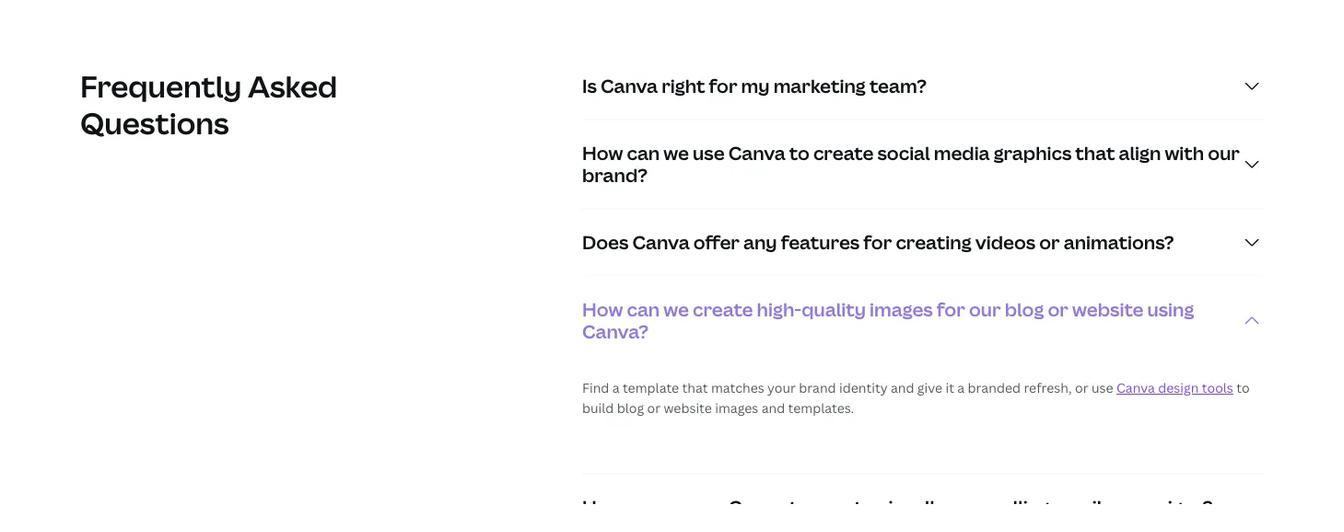 Task type: vqa. For each thing, say whether or not it's contained in the screenshot.
Top level navigation element
no



Task type: locate. For each thing, give the bounding box(es) containing it.
for inside dropdown button
[[864, 230, 892, 255]]

design
[[1159, 380, 1199, 397]]

create inside 'how can we use canva to create social media graphics that align with our brand?'
[[814, 140, 874, 166]]

0 horizontal spatial and
[[762, 400, 785, 417]]

1 horizontal spatial images
[[870, 297, 933, 322]]

1 vertical spatial images
[[715, 400, 759, 417]]

does
[[582, 230, 629, 255]]

marketing
[[774, 73, 866, 98]]

how inside the how can we create high-quality images for our blog or website using canva?
[[582, 297, 623, 322]]

and left give
[[891, 380, 915, 397]]

to down marketing
[[790, 140, 810, 166]]

asked
[[248, 66, 338, 106]]

use inside 'how can we use canva to create social media graphics that align with our brand?'
[[693, 140, 725, 166]]

create left high-
[[693, 297, 753, 322]]

we
[[664, 140, 689, 166], [664, 297, 689, 322]]

2 a from the left
[[958, 380, 965, 397]]

with
[[1165, 140, 1205, 166]]

use
[[693, 140, 725, 166], [1092, 380, 1114, 397]]

a right it
[[958, 380, 965, 397]]

canva left offer
[[633, 230, 690, 255]]

2 we from the top
[[664, 297, 689, 322]]

1 vertical spatial how
[[582, 297, 623, 322]]

we inside 'how can we use canva to create social media graphics that align with our brand?'
[[664, 140, 689, 166]]

0 vertical spatial how
[[582, 140, 623, 166]]

1 vertical spatial blog
[[617, 400, 644, 417]]

images
[[870, 297, 933, 322], [715, 400, 759, 417]]

to
[[790, 140, 810, 166], [1237, 380, 1250, 397]]

1 horizontal spatial that
[[1076, 140, 1116, 166]]

0 horizontal spatial blog
[[617, 400, 644, 417]]

using
[[1148, 297, 1195, 322]]

that left align
[[1076, 140, 1116, 166]]

is canva right for my marketing team? button
[[582, 53, 1264, 119]]

how can we use canva to create social media graphics that align with our brand?
[[582, 140, 1240, 188]]

or up refresh,
[[1048, 297, 1069, 322]]

or
[[1040, 230, 1060, 255], [1048, 297, 1069, 322], [1076, 380, 1089, 397], [647, 400, 661, 417]]

for
[[709, 73, 738, 98], [864, 230, 892, 255], [937, 297, 966, 322]]

does canva offer any features for creating videos or animations? button
[[582, 209, 1264, 276]]

use right refresh,
[[1092, 380, 1114, 397]]

align
[[1119, 140, 1162, 166]]

features
[[781, 230, 860, 255]]

1 horizontal spatial our
[[1208, 140, 1240, 166]]

canva
[[601, 73, 658, 98], [729, 140, 786, 166], [633, 230, 690, 255], [1117, 380, 1156, 397]]

blog
[[1005, 297, 1045, 322], [617, 400, 644, 417]]

for left my
[[709, 73, 738, 98]]

1 vertical spatial that
[[682, 380, 708, 397]]

0 horizontal spatial use
[[693, 140, 725, 166]]

1 we from the top
[[664, 140, 689, 166]]

how for how can we use canva to create social media graphics that align with our brand?
[[582, 140, 623, 166]]

can for create
[[627, 297, 660, 322]]

images right quality
[[870, 297, 933, 322]]

0 vertical spatial can
[[627, 140, 660, 166]]

1 vertical spatial our
[[969, 297, 1001, 322]]

1 horizontal spatial blog
[[1005, 297, 1045, 322]]

create inside the how can we create high-quality images for our blog or website using canva?
[[693, 297, 753, 322]]

1 vertical spatial to
[[1237, 380, 1250, 397]]

blog down template
[[617, 400, 644, 417]]

1 horizontal spatial and
[[891, 380, 915, 397]]

0 vertical spatial that
[[1076, 140, 1116, 166]]

a
[[613, 380, 620, 397], [958, 380, 965, 397]]

how
[[582, 140, 623, 166], [582, 297, 623, 322]]

blog inside the how can we create high-quality images for our blog or website using canva?
[[1005, 297, 1045, 322]]

any
[[744, 230, 777, 255]]

1 horizontal spatial use
[[1092, 380, 1114, 397]]

use down right
[[693, 140, 725, 166]]

blog down videos at right
[[1005, 297, 1045, 322]]

our
[[1208, 140, 1240, 166], [969, 297, 1001, 322]]

0 vertical spatial use
[[693, 140, 725, 166]]

0 vertical spatial website
[[1073, 297, 1144, 322]]

to inside 'how can we use canva to create social media graphics that align with our brand?'
[[790, 140, 810, 166]]

images inside to build blog or website images and templates.
[[715, 400, 759, 417]]

0 vertical spatial images
[[870, 297, 933, 322]]

create
[[814, 140, 874, 166], [693, 297, 753, 322]]

website down template
[[664, 400, 712, 417]]

give
[[918, 380, 943, 397]]

1 how from the top
[[582, 140, 623, 166]]

quality
[[802, 297, 866, 322]]

0 vertical spatial create
[[814, 140, 874, 166]]

canva down my
[[729, 140, 786, 166]]

0 vertical spatial we
[[664, 140, 689, 166]]

how down is
[[582, 140, 623, 166]]

offer
[[694, 230, 740, 255]]

can for use
[[627, 140, 660, 166]]

1 vertical spatial create
[[693, 297, 753, 322]]

or right videos at right
[[1040, 230, 1060, 255]]

0 horizontal spatial our
[[969, 297, 1001, 322]]

and
[[891, 380, 915, 397], [762, 400, 785, 417]]

my
[[742, 73, 770, 98]]

frequently asked questions
[[80, 66, 338, 143]]

2 how from the top
[[582, 297, 623, 322]]

to right tools
[[1237, 380, 1250, 397]]

0 horizontal spatial that
[[682, 380, 708, 397]]

0 horizontal spatial a
[[613, 380, 620, 397]]

1 horizontal spatial to
[[1237, 380, 1250, 397]]

that left matches
[[682, 380, 708, 397]]

1 vertical spatial and
[[762, 400, 785, 417]]

0 vertical spatial to
[[790, 140, 810, 166]]

our down videos at right
[[969, 297, 1001, 322]]

or down template
[[647, 400, 661, 417]]

0 vertical spatial for
[[709, 73, 738, 98]]

1 vertical spatial we
[[664, 297, 689, 322]]

can
[[627, 140, 660, 166], [627, 297, 660, 322]]

a right find
[[613, 380, 620, 397]]

canva left the design
[[1117, 380, 1156, 397]]

1 horizontal spatial for
[[864, 230, 892, 255]]

images down matches
[[715, 400, 759, 417]]

can inside the how can we create high-quality images for our blog or website using canva?
[[627, 297, 660, 322]]

blog inside to build blog or website images and templates.
[[617, 400, 644, 417]]

does canva offer any features for creating videos or animations?
[[582, 230, 1175, 255]]

how can we create high-quality images for our blog or website using canva? button
[[582, 277, 1264, 365]]

our right with
[[1208, 140, 1240, 166]]

to build blog or website images and templates.
[[582, 380, 1250, 417]]

website left using
[[1073, 297, 1144, 322]]

0 vertical spatial our
[[1208, 140, 1240, 166]]

0 horizontal spatial to
[[790, 140, 810, 166]]

0 horizontal spatial create
[[693, 297, 753, 322]]

1 can from the top
[[627, 140, 660, 166]]

we right brand?
[[664, 140, 689, 166]]

how inside 'how can we use canva to create social media graphics that align with our brand?'
[[582, 140, 623, 166]]

1 horizontal spatial create
[[814, 140, 874, 166]]

canva?
[[582, 319, 649, 344]]

1 vertical spatial can
[[627, 297, 660, 322]]

canva right is
[[601, 73, 658, 98]]

website
[[1073, 297, 1144, 322], [664, 400, 712, 417]]

for left creating
[[864, 230, 892, 255]]

2 can from the top
[[627, 297, 660, 322]]

0 horizontal spatial images
[[715, 400, 759, 417]]

how down does
[[582, 297, 623, 322]]

brand
[[799, 380, 836, 397]]

2 vertical spatial for
[[937, 297, 966, 322]]

or inside dropdown button
[[1040, 230, 1060, 255]]

0 vertical spatial and
[[891, 380, 915, 397]]

0 horizontal spatial website
[[664, 400, 712, 417]]

1 vertical spatial website
[[664, 400, 712, 417]]

find a template that matches your brand identity and give it a branded refresh, or use canva design tools
[[582, 380, 1234, 397]]

we inside the how can we create high-quality images for our blog or website using canva?
[[664, 297, 689, 322]]

for down creating
[[937, 297, 966, 322]]

we right "canva?"
[[664, 297, 689, 322]]

0 vertical spatial blog
[[1005, 297, 1045, 322]]

right
[[662, 73, 705, 98]]

that
[[1076, 140, 1116, 166], [682, 380, 708, 397]]

2 horizontal spatial for
[[937, 297, 966, 322]]

1 horizontal spatial website
[[1073, 297, 1144, 322]]

how for how can we create high-quality images for our blog or website using canva?
[[582, 297, 623, 322]]

create left social
[[814, 140, 874, 166]]

or inside the how can we create high-quality images for our blog or website using canva?
[[1048, 297, 1069, 322]]

our inside the how can we create high-quality images for our blog or website using canva?
[[969, 297, 1001, 322]]

canva inside 'how can we use canva to create social media graphics that align with our brand?'
[[729, 140, 786, 166]]

it
[[946, 380, 955, 397]]

that inside 'how can we use canva to create social media graphics that align with our brand?'
[[1076, 140, 1116, 166]]

1 vertical spatial for
[[864, 230, 892, 255]]

and down your
[[762, 400, 785, 417]]

1 horizontal spatial a
[[958, 380, 965, 397]]

can inside 'how can we use canva to create social media graphics that align with our brand?'
[[627, 140, 660, 166]]



Task type: describe. For each thing, give the bounding box(es) containing it.
identity
[[840, 380, 888, 397]]

website inside the how can we create high-quality images for our blog or website using canva?
[[1073, 297, 1144, 322]]

build
[[582, 400, 614, 417]]

0 horizontal spatial for
[[709, 73, 738, 98]]

or inside to build blog or website images and templates.
[[647, 400, 661, 417]]

graphics
[[994, 140, 1072, 166]]

media
[[934, 140, 990, 166]]

and inside to build blog or website images and templates.
[[762, 400, 785, 417]]

team?
[[870, 73, 927, 98]]

for inside the how can we create high-quality images for our blog or website using canva?
[[937, 297, 966, 322]]

canva inside dropdown button
[[633, 230, 690, 255]]

images inside the how can we create high-quality images for our blog or website using canva?
[[870, 297, 933, 322]]

is
[[582, 73, 597, 98]]

is canva right for my marketing team?
[[582, 73, 927, 98]]

social
[[878, 140, 930, 166]]

branded
[[968, 380, 1021, 397]]

tools
[[1202, 380, 1234, 397]]

or right refresh,
[[1076, 380, 1089, 397]]

how can we use canva to create social media graphics that align with our brand? button
[[582, 120, 1264, 209]]

creating
[[896, 230, 972, 255]]

questions
[[80, 103, 229, 143]]

template
[[623, 380, 679, 397]]

templates.
[[788, 400, 855, 417]]

1 a from the left
[[613, 380, 620, 397]]

website inside to build blog or website images and templates.
[[664, 400, 712, 417]]

to inside to build blog or website images and templates.
[[1237, 380, 1250, 397]]

frequently
[[80, 66, 242, 106]]

animations?
[[1064, 230, 1175, 255]]

1 vertical spatial use
[[1092, 380, 1114, 397]]

find
[[582, 380, 609, 397]]

canva design tools link
[[1117, 380, 1234, 397]]

our inside 'how can we use canva to create social media graphics that align with our brand?'
[[1208, 140, 1240, 166]]

your
[[768, 380, 796, 397]]

brand?
[[582, 162, 648, 188]]

videos
[[976, 230, 1036, 255]]

how can we create high-quality images for our blog or website using canva?
[[582, 297, 1195, 344]]

we for use
[[664, 140, 689, 166]]

high-
[[757, 297, 802, 322]]

we for create
[[664, 297, 689, 322]]

refresh,
[[1024, 380, 1072, 397]]

matches
[[711, 380, 765, 397]]



